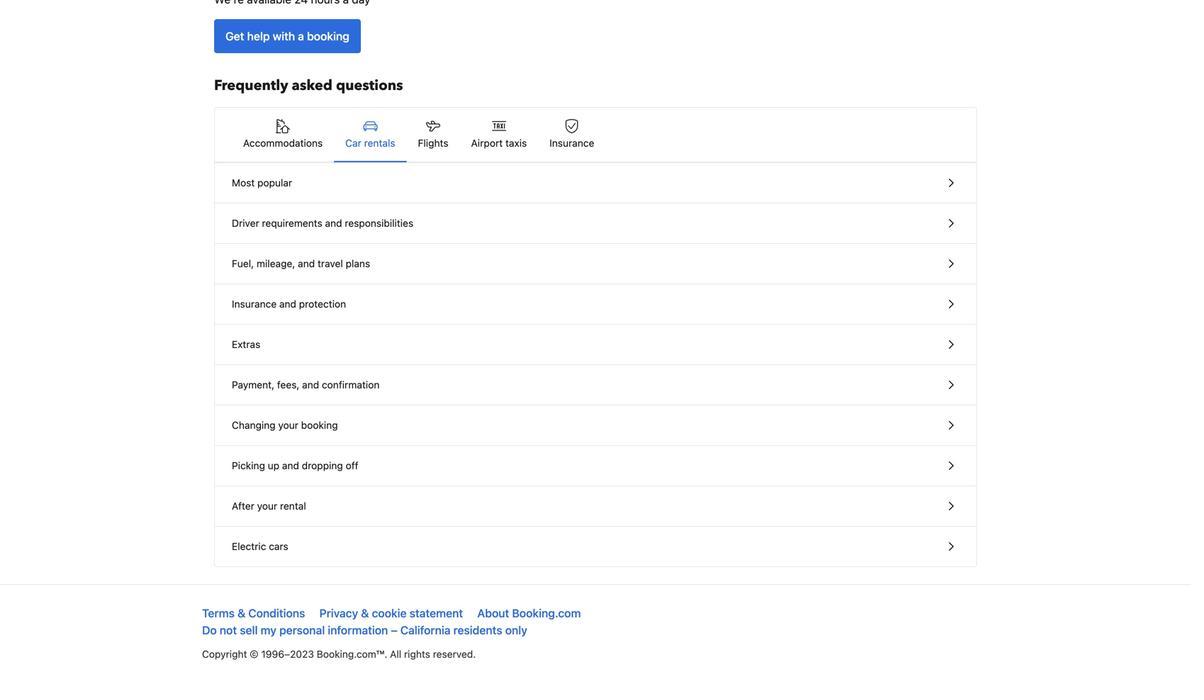Task type: locate. For each thing, give the bounding box(es) containing it.
cookie
[[372, 607, 407, 620]]

and right fees, at the bottom left
[[302, 379, 319, 391]]

and left travel
[[298, 258, 315, 269]]

1 horizontal spatial &
[[361, 607, 369, 620]]

your for rental
[[257, 500, 277, 512]]

asked
[[292, 76, 333, 95]]

booking up 'dropping'
[[301, 419, 338, 431]]

1 vertical spatial booking
[[301, 419, 338, 431]]

about booking.com link
[[477, 607, 581, 620]]

booking inside get help with a booking button
[[307, 29, 350, 43]]

get
[[226, 29, 244, 43]]

insurance button
[[538, 108, 606, 162]]

1 vertical spatial your
[[257, 500, 277, 512]]

and right up
[[282, 460, 299, 472]]

booking
[[307, 29, 350, 43], [301, 419, 338, 431]]

your right 'changing'
[[278, 419, 299, 431]]

your
[[278, 419, 299, 431], [257, 500, 277, 512]]

rental
[[280, 500, 306, 512]]

insurance
[[550, 137, 594, 149], [232, 298, 277, 310]]

insurance inside "insurance and protection" button
[[232, 298, 277, 310]]

1 horizontal spatial your
[[278, 419, 299, 431]]

changing your booking button
[[215, 406, 977, 446]]

picking up and dropping off button
[[215, 446, 977, 486]]

driver
[[232, 217, 259, 229]]

personal
[[279, 624, 325, 637]]

and for requirements
[[325, 217, 342, 229]]

only
[[505, 624, 528, 637]]

insurance up extras
[[232, 298, 277, 310]]

1 vertical spatial insurance
[[232, 298, 277, 310]]

fuel, mileage, and travel plans
[[232, 258, 370, 269]]

get help with a booking button
[[214, 19, 361, 53]]

0 vertical spatial insurance
[[550, 137, 594, 149]]

1 horizontal spatial insurance
[[550, 137, 594, 149]]

car
[[345, 137, 362, 149]]

electric cars button
[[215, 527, 977, 567]]

changing your booking
[[232, 419, 338, 431]]

most popular
[[232, 177, 292, 189]]

0 horizontal spatial insurance
[[232, 298, 277, 310]]

conditions
[[248, 607, 305, 620]]

rentals
[[364, 137, 395, 149]]

1 & from the left
[[238, 607, 246, 620]]

accommodations button
[[232, 108, 334, 162]]

my
[[261, 624, 277, 637]]

extras button
[[215, 325, 977, 365]]

0 horizontal spatial &
[[238, 607, 246, 620]]

& for terms
[[238, 607, 246, 620]]

popular
[[257, 177, 292, 189]]

picking
[[232, 460, 265, 472]]

2 & from the left
[[361, 607, 369, 620]]

cars
[[269, 541, 288, 552]]

terms & conditions
[[202, 607, 305, 620]]

car rentals
[[345, 137, 395, 149]]

insurance inside insurance button
[[550, 137, 594, 149]]

and up travel
[[325, 217, 342, 229]]

&
[[238, 607, 246, 620], [361, 607, 369, 620]]

and
[[325, 217, 342, 229], [298, 258, 315, 269], [279, 298, 296, 310], [302, 379, 319, 391], [282, 460, 299, 472]]

car rentals button
[[334, 108, 407, 162]]

payment, fees, and confirmation
[[232, 379, 380, 391]]

your right after
[[257, 500, 277, 512]]

privacy
[[320, 607, 358, 620]]

mileage,
[[257, 258, 295, 269]]

california
[[400, 624, 451, 637]]

frequently
[[214, 76, 288, 95]]

& up do not sell my personal information – california residents only link at the bottom left
[[361, 607, 369, 620]]

responsibilities
[[345, 217, 414, 229]]

off
[[346, 460, 358, 472]]

after
[[232, 500, 254, 512]]

your for booking
[[278, 419, 299, 431]]

& for privacy
[[361, 607, 369, 620]]

insurance up most popular 'button'
[[550, 137, 594, 149]]

tab list
[[215, 108, 977, 163]]

all
[[390, 649, 401, 660]]

booking.com™.
[[317, 649, 387, 660]]

requirements
[[262, 217, 322, 229]]

after your rental
[[232, 500, 306, 512]]

insurance for insurance
[[550, 137, 594, 149]]

driver requirements and responsibilities button
[[215, 204, 977, 244]]

0 horizontal spatial your
[[257, 500, 277, 512]]

booking right a
[[307, 29, 350, 43]]

0 vertical spatial your
[[278, 419, 299, 431]]

& up the sell
[[238, 607, 246, 620]]

copyright © 1996–2023 booking.com™. all rights reserved.
[[202, 649, 476, 660]]

information
[[328, 624, 388, 637]]

©
[[250, 649, 259, 660]]

questions
[[336, 76, 403, 95]]

fuel, mileage, and travel plans button
[[215, 244, 977, 284]]

electric cars
[[232, 541, 288, 552]]

0 vertical spatial booking
[[307, 29, 350, 43]]



Task type: describe. For each thing, give the bounding box(es) containing it.
about booking.com do not sell my personal information – california residents only
[[202, 607, 581, 637]]

reserved.
[[433, 649, 476, 660]]

about
[[477, 607, 509, 620]]

insurance and protection
[[232, 298, 346, 310]]

and for fees,
[[302, 379, 319, 391]]

travel
[[318, 258, 343, 269]]

do not sell my personal information – california residents only link
[[202, 624, 528, 637]]

plans
[[346, 258, 370, 269]]

up
[[268, 460, 279, 472]]

statement
[[410, 607, 463, 620]]

terms & conditions link
[[202, 607, 305, 620]]

taxis
[[506, 137, 527, 149]]

booking inside changing your booking button
[[301, 419, 338, 431]]

privacy & cookie statement
[[320, 607, 463, 620]]

most popular button
[[215, 163, 977, 204]]

after your rental button
[[215, 486, 977, 527]]

insurance for insurance and protection
[[232, 298, 277, 310]]

most
[[232, 177, 255, 189]]

help
[[247, 29, 270, 43]]

a
[[298, 29, 304, 43]]

flights button
[[407, 108, 460, 162]]

privacy & cookie statement link
[[320, 607, 463, 620]]

1996–2023
[[261, 649, 314, 660]]

extras
[[232, 339, 260, 350]]

rights
[[404, 649, 430, 660]]

driver requirements and responsibilities
[[232, 217, 414, 229]]

accommodations
[[243, 137, 323, 149]]

fees,
[[277, 379, 300, 391]]

frequently asked questions
[[214, 76, 403, 95]]

with
[[273, 29, 295, 43]]

copyright
[[202, 649, 247, 660]]

changing
[[232, 419, 276, 431]]

payment, fees, and confirmation button
[[215, 365, 977, 406]]

–
[[391, 624, 398, 637]]

airport taxis
[[471, 137, 527, 149]]

not
[[220, 624, 237, 637]]

dropping
[[302, 460, 343, 472]]

and for up
[[282, 460, 299, 472]]

booking.com
[[512, 607, 581, 620]]

do
[[202, 624, 217, 637]]

fuel,
[[232, 258, 254, 269]]

and left protection
[[279, 298, 296, 310]]

get help with a booking
[[226, 29, 350, 43]]

flights
[[418, 137, 449, 149]]

electric
[[232, 541, 266, 552]]

payment,
[[232, 379, 274, 391]]

picking up and dropping off
[[232, 460, 358, 472]]

residents
[[454, 624, 502, 637]]

terms
[[202, 607, 235, 620]]

and for mileage,
[[298, 258, 315, 269]]

tab list containing accommodations
[[215, 108, 977, 163]]

airport taxis button
[[460, 108, 538, 162]]

airport
[[471, 137, 503, 149]]

insurance and protection button
[[215, 284, 977, 325]]

sell
[[240, 624, 258, 637]]

confirmation
[[322, 379, 380, 391]]

protection
[[299, 298, 346, 310]]



Task type: vqa. For each thing, say whether or not it's contained in the screenshot.
Can I make changes to my booking (i.e. change dates)?
no



